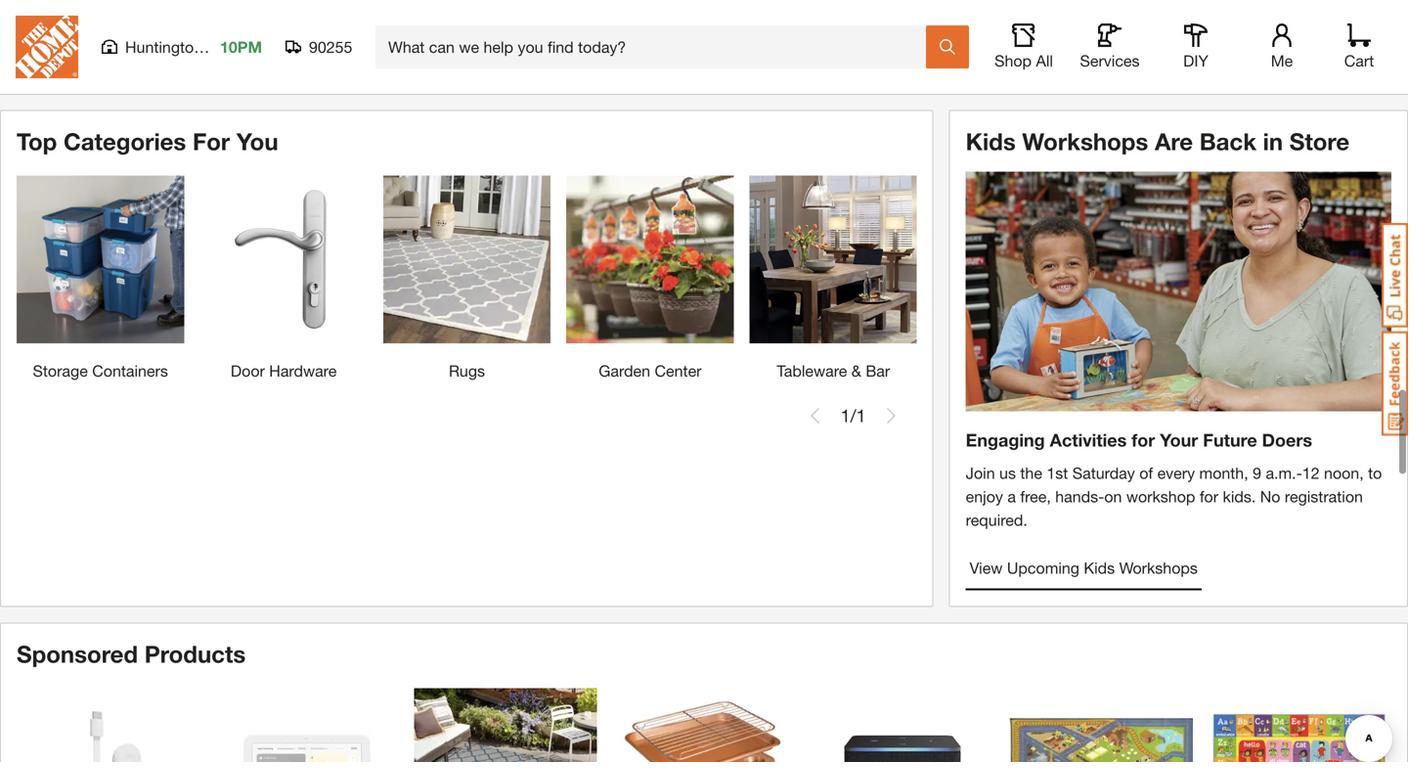 Task type: vqa. For each thing, say whether or not it's contained in the screenshot.
TABLEWARE
yes



Task type: locate. For each thing, give the bounding box(es) containing it.
free,
[[1021, 487, 1051, 506]]

store right in
[[1290, 127, 1350, 155]]

rugs
[[449, 361, 485, 380]]

diy button
[[1165, 23, 1228, 70]]

multi-color kids children bedroom abc alphabet asl sign language educational learning 8 ft. x 10 ft. area rug image
[[1209, 688, 1392, 762]]

nest hub 2nd gen - smart home speaker and 7" display with google assistant - charcoal image
[[215, 688, 398, 762]]

store
[[1131, 47, 1171, 65], [1290, 127, 1350, 155]]

10pm
[[220, 38, 262, 56]]

1 horizontal spatial for
[[1200, 487, 1219, 506]]

kids
[[966, 127, 1016, 155], [1084, 558, 1115, 577]]

for
[[1132, 429, 1156, 450], [1200, 487, 1219, 506]]

saturday
[[1073, 463, 1136, 482]]

cart link
[[1338, 23, 1381, 70]]

kids right upcoming
[[1084, 558, 1115, 577]]

sponsored
[[17, 640, 138, 667]]

a
[[1008, 487, 1016, 506]]

services button
[[1079, 23, 1142, 70]]

0 vertical spatial kids
[[966, 127, 1016, 155]]

door
[[231, 361, 265, 380]]

engaging
[[966, 429, 1045, 450]]

for down month,
[[1200, 487, 1219, 506]]

1 horizontal spatial kids
[[1084, 558, 1115, 577]]

0 horizontal spatial store
[[1131, 47, 1171, 65]]

your
[[1160, 429, 1199, 450]]

workshops
[[1023, 127, 1149, 155], [1120, 558, 1198, 577]]

workshops inside view upcoming kids workshops link
[[1120, 558, 1198, 577]]

activities
[[1050, 429, 1127, 450]]

learn more link
[[21, 25, 439, 68]]

garden
[[599, 361, 651, 380]]

rugs link
[[383, 175, 551, 382]]

bar
[[866, 361, 890, 380]]

1 right this is the first slide image
[[841, 405, 851, 426]]

workshop
[[1127, 487, 1196, 506]]

workshops down workshop
[[1120, 558, 1198, 577]]

1 vertical spatial for
[[1200, 487, 1219, 506]]

1 horizontal spatial store
[[1290, 127, 1350, 155]]

1 horizontal spatial 1
[[857, 405, 866, 426]]

tableware
[[777, 361, 848, 380]]

1 vertical spatial kids
[[1084, 558, 1115, 577]]

park
[[207, 38, 239, 56]]

us
[[1000, 463, 1016, 482]]

back
[[1200, 127, 1257, 155]]

workshops down services
[[1023, 127, 1149, 155]]

every
[[1158, 463, 1196, 482]]

month,
[[1200, 463, 1249, 482]]

12
[[1303, 463, 1320, 482]]

enjoy
[[966, 487, 1004, 506]]

in
[[1264, 127, 1284, 155]]

noon,
[[1325, 463, 1364, 482]]

kids down shop
[[966, 127, 1016, 155]]

products
[[144, 640, 246, 667]]

1 vertical spatial workshops
[[1120, 558, 1198, 577]]

join us the 1st saturday of every month, 9 a.m.-12 noon, to enjoy a free, hands-on workshop for kids. no registration required.
[[966, 463, 1383, 529]]

feedback link image
[[1382, 331, 1409, 436]]

required.
[[966, 510, 1028, 529]]

0 vertical spatial workshops
[[1023, 127, 1149, 155]]

me button
[[1251, 23, 1314, 70]]

details
[[1176, 47, 1227, 65]]

1
[[841, 405, 851, 426], [857, 405, 866, 426]]

view upcoming kids workshops link
[[966, 547, 1202, 590]]

view upcoming kids workshops
[[970, 558, 1198, 577]]

huntington
[[125, 38, 203, 56]]

on
[[1105, 487, 1122, 506]]

90255 button
[[286, 37, 353, 57]]

tableware & bar image
[[750, 175, 918, 343]]

a.m.-
[[1266, 463, 1303, 482]]

door hardware
[[231, 361, 337, 380]]

0 horizontal spatial 1
[[841, 405, 851, 426]]

1 left 'this is the last slide' image
[[857, 405, 866, 426]]

categories
[[64, 127, 186, 155]]

storage containers link
[[17, 175, 184, 382]]

future
[[1204, 429, 1258, 450]]

storage containers
[[33, 361, 168, 380]]

for up 'of'
[[1132, 429, 1156, 450]]

hands-
[[1056, 487, 1105, 506]]

the home depot logo image
[[16, 16, 78, 78]]

doers
[[1263, 429, 1313, 450]]

garden center image
[[567, 175, 734, 343]]

1 vertical spatial store
[[1290, 127, 1350, 155]]

0 vertical spatial for
[[1132, 429, 1156, 450]]

all
[[1036, 51, 1054, 70]]

huntington park
[[125, 38, 239, 56]]

shop all button
[[993, 23, 1056, 70]]

store left the 'diy'
[[1131, 47, 1171, 65]]



Task type: describe. For each thing, give the bounding box(es) containing it.
learn
[[187, 37, 230, 56]]

tableware & bar link
[[750, 175, 918, 382]]

cart
[[1345, 51, 1375, 70]]

diy
[[1184, 51, 1209, 70]]

garden center
[[599, 361, 702, 380]]

door hardware image
[[200, 175, 368, 343]]

1st
[[1047, 463, 1069, 482]]

9
[[1253, 463, 1262, 482]]

top
[[17, 127, 57, 155]]

center
[[655, 361, 702, 380]]

live chat image
[[1382, 223, 1409, 328]]

upcoming
[[1007, 558, 1080, 577]]

no
[[1261, 487, 1281, 506]]

0 vertical spatial store
[[1131, 47, 1171, 65]]

&
[[852, 361, 862, 380]]

top categories for you
[[17, 127, 278, 155]]

containers
[[92, 361, 168, 380]]

the
[[1021, 463, 1043, 482]]

0 horizontal spatial for
[[1132, 429, 1156, 450]]

kids workshops image
[[966, 172, 1392, 411]]

1 1 from the left
[[841, 405, 851, 426]]

for
[[193, 127, 230, 155]]

store details
[[1131, 47, 1227, 65]]

/
[[851, 405, 857, 426]]

more
[[234, 37, 272, 56]]

kids workshops are back in store
[[966, 127, 1350, 155]]

this is the first slide image
[[808, 408, 823, 423]]

learn more
[[187, 37, 272, 56]]

for inside join us the 1st saturday of every month, 9 a.m.-12 noon, to enjoy a free, hands-on workshop for kids. no registration required.
[[1200, 487, 1219, 506]]

of
[[1140, 463, 1154, 482]]

me
[[1271, 51, 1294, 70]]

engaging activities for your future doers
[[966, 429, 1313, 450]]

storage containers image
[[17, 175, 184, 343]]

shop all
[[995, 51, 1054, 70]]

storage
[[33, 361, 88, 380]]

kids.
[[1223, 487, 1256, 506]]

multi-color kids children bedroom country farm road map construction educational learning 5 ft. x 7 ft. area rug image
[[1010, 688, 1193, 762]]

to
[[1369, 463, 1383, 482]]

90255
[[309, 38, 353, 56]]

stackmaster 6-piece carbon steel nonstick space saving stackable bakeware set image
[[613, 688, 796, 762]]

arabesque ogee trellis gray/teal 8 ft. x 10 ft. indoor/outdoor area rug image
[[414, 688, 597, 762]]

tableware & bar
[[777, 361, 890, 380]]

you
[[237, 127, 278, 155]]

door hardware link
[[200, 175, 368, 382]]

view
[[970, 558, 1003, 577]]

chromecast with google tv (hd) - snow image
[[17, 688, 200, 762]]

sponsored products
[[17, 640, 246, 667]]

What can we help you find today? search field
[[388, 26, 925, 68]]

this is the last slide image
[[884, 408, 900, 423]]

are
[[1155, 127, 1194, 155]]

rugs image
[[383, 175, 551, 343]]

0 horizontal spatial kids
[[966, 127, 1016, 155]]

registration
[[1285, 487, 1364, 506]]

1 / 1
[[841, 405, 866, 426]]

fire tv cube, wi-fi 6e, 4k ultra hd image
[[812, 688, 995, 762]]

services
[[1080, 51, 1140, 70]]

hardware
[[269, 361, 337, 380]]

join
[[966, 463, 995, 482]]

store details link
[[966, 35, 1392, 78]]

2 1 from the left
[[857, 405, 866, 426]]

garden center link
[[567, 175, 734, 382]]

shop
[[995, 51, 1032, 70]]



